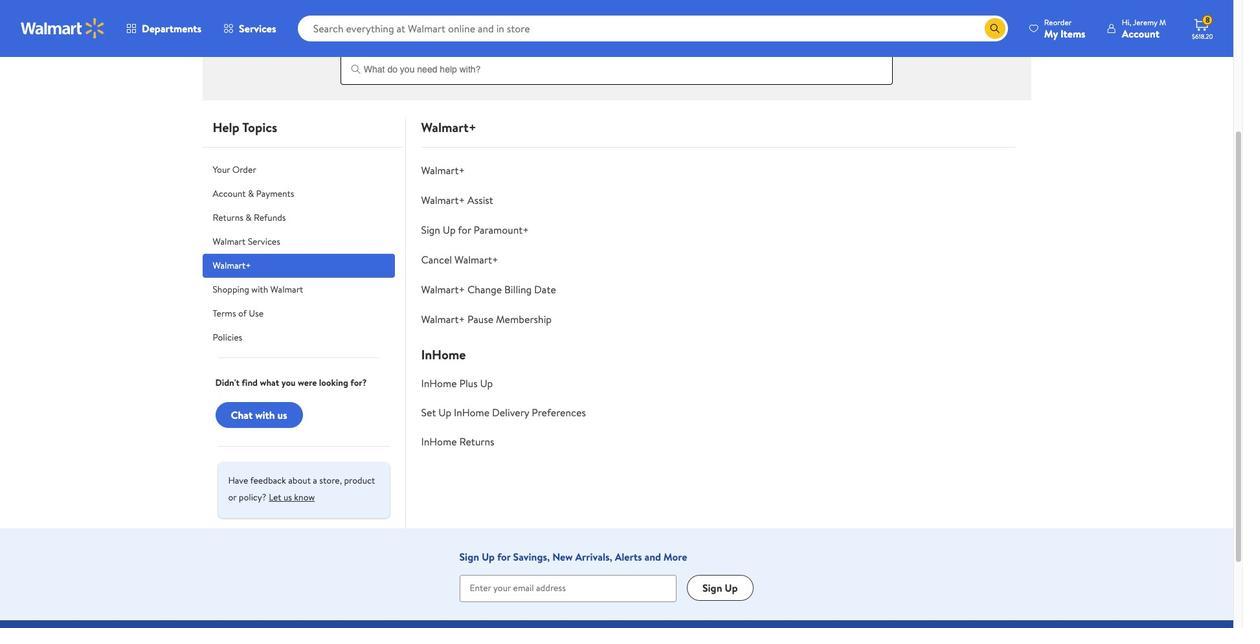 Task type: locate. For each thing, give the bounding box(es) containing it.
or
[[589, 2, 597, 15], [228, 491, 237, 504]]

1 vertical spatial returns
[[213, 211, 244, 224]]

inhome returns
[[421, 435, 495, 449]]

paramount+
[[474, 223, 529, 237]]

$618.20
[[1193, 32, 1214, 41]]

with inside 'link'
[[252, 283, 268, 296]]

2 horizontal spatial returns
[[765, 2, 796, 15]]

2 horizontal spatial sign
[[703, 581, 723, 595]]

0 horizontal spatial cancel
[[421, 253, 452, 267]]

account
[[1122, 26, 1160, 40], [213, 187, 246, 200]]

Enter your email address field
[[460, 575, 677, 602]]

What do you need help with? search field
[[341, 54, 893, 85]]

your order
[[213, 163, 256, 176]]

1 horizontal spatial your
[[422, 2, 440, 15]]

walmart up shopping
[[213, 235, 246, 248]]

1 vertical spatial your
[[213, 163, 230, 176]]

1 vertical spatial refunds
[[254, 211, 286, 224]]

0 vertical spatial refunds
[[806, 2, 838, 15]]

sign up for paramount+ link
[[421, 223, 529, 237]]

0 vertical spatial for
[[458, 223, 471, 237]]

cancel left an
[[599, 2, 626, 15]]

inhome left plus at left
[[421, 376, 457, 391]]

inhome down plus at left
[[454, 406, 490, 420]]

0 vertical spatial sign
[[421, 223, 440, 237]]

1 vertical spatial walmart
[[271, 283, 303, 296]]

help
[[213, 119, 240, 136]]

for up cancel walmart+ link at left top
[[458, 223, 471, 237]]

1 horizontal spatial walmart
[[271, 283, 303, 296]]

1 horizontal spatial for
[[497, 550, 511, 564]]

0 vertical spatial your
[[422, 2, 440, 15]]

up
[[443, 223, 456, 237], [480, 376, 493, 391], [439, 406, 452, 420], [482, 550, 495, 564], [725, 581, 738, 595]]

looking
[[319, 376, 348, 389]]

1 vertical spatial returns & refunds
[[213, 211, 286, 224]]

chat
[[231, 408, 253, 422]]

1 vertical spatial or
[[228, 491, 237, 504]]

your right track
[[422, 2, 440, 15]]

returns & refunds for returns & refunds link to the left
[[213, 211, 286, 224]]

&
[[798, 2, 804, 15], [248, 187, 254, 200], [246, 211, 252, 224]]

us right the let
[[284, 491, 292, 504]]

0 horizontal spatial account
[[213, 187, 246, 200]]

1 vertical spatial &
[[248, 187, 254, 200]]

1 horizontal spatial refunds
[[806, 2, 838, 15]]

returns & refunds link
[[709, 0, 893, 28], [202, 206, 395, 230]]

for for paramount+
[[458, 223, 471, 237]]

let
[[269, 491, 282, 504]]

sign for sign up for paramount+
[[421, 223, 440, 237]]

0 horizontal spatial for
[[458, 223, 471, 237]]

pause
[[468, 312, 494, 326]]

membership
[[496, 312, 552, 326]]

chat with us
[[231, 408, 287, 422]]

0 vertical spatial &
[[798, 2, 804, 15]]

1 horizontal spatial order
[[442, 2, 466, 15]]

order right an
[[640, 2, 664, 15]]

1 vertical spatial sign
[[460, 550, 479, 564]]

what
[[260, 376, 279, 389]]

1 vertical spatial returns & refunds link
[[202, 206, 395, 230]]

know
[[294, 491, 315, 504]]

1 vertical spatial account
[[213, 187, 246, 200]]

cancel
[[599, 2, 626, 15], [421, 253, 452, 267]]

2 horizontal spatial order
[[640, 2, 664, 15]]

0 horizontal spatial returns
[[213, 211, 244, 224]]

account left $618.20
[[1122, 26, 1160, 40]]

savings,
[[513, 550, 550, 564]]

1 vertical spatial us
[[284, 491, 292, 504]]

of
[[238, 307, 247, 320]]

0 horizontal spatial sign
[[421, 223, 440, 237]]

walmart+ assist
[[421, 193, 494, 207]]

0 vertical spatial returns & refunds link
[[709, 0, 893, 28]]

search icon image
[[990, 23, 1001, 34]]

edit or cancel an order
[[571, 2, 664, 15]]

store,
[[320, 474, 342, 487]]

order right track
[[442, 2, 466, 15]]

your order link
[[202, 158, 395, 182]]

2 vertical spatial &
[[246, 211, 252, 224]]

1 vertical spatial for
[[497, 550, 511, 564]]

services
[[239, 21, 276, 36], [248, 235, 280, 248]]

us down you
[[278, 408, 287, 422]]

walmart+ link up the walmart+ assist link
[[421, 163, 465, 177]]

your up account & payments
[[213, 163, 230, 176]]

0 vertical spatial with
[[252, 283, 268, 296]]

payments
[[256, 187, 294, 200]]

inhome down set
[[421, 435, 457, 449]]

sign inside "button"
[[703, 581, 723, 595]]

8
[[1206, 14, 1211, 25]]

walmart+
[[421, 119, 477, 136], [421, 163, 465, 177], [421, 193, 465, 207], [455, 253, 499, 267], [213, 259, 251, 272], [421, 282, 465, 297], [421, 312, 465, 326]]

topics
[[242, 119, 277, 136]]

terms of use
[[213, 307, 264, 320]]

us
[[278, 408, 287, 422], [284, 491, 292, 504]]

with for walmart
[[252, 283, 268, 296]]

0 horizontal spatial walmart+ link
[[202, 254, 395, 278]]

find
[[242, 376, 258, 389]]

for left savings,
[[497, 550, 511, 564]]

walmart+ change billing date link
[[421, 282, 556, 297]]

1 horizontal spatial returns
[[460, 435, 495, 449]]

sign for sign up for savings, new arrivals, alerts and more
[[460, 550, 479, 564]]

change
[[468, 282, 502, 297]]

1 horizontal spatial sign
[[460, 550, 479, 564]]

1 horizontal spatial cancel
[[599, 2, 626, 15]]

order inside edit or cancel an order link
[[640, 2, 664, 15]]

sign up
[[703, 581, 738, 595]]

track your order
[[400, 2, 466, 15]]

with inside button
[[255, 408, 275, 422]]

1 horizontal spatial account
[[1122, 26, 1160, 40]]

order
[[442, 2, 466, 15], [640, 2, 664, 15], [232, 163, 256, 176]]

shopping with walmart link
[[202, 278, 395, 302]]

or down have
[[228, 491, 237, 504]]

1 vertical spatial with
[[255, 408, 275, 422]]

sign
[[421, 223, 440, 237], [460, 550, 479, 564], [703, 581, 723, 595]]

returns & refunds
[[765, 2, 838, 15], [213, 211, 286, 224]]

0 vertical spatial us
[[278, 408, 287, 422]]

0 vertical spatial returns
[[765, 2, 796, 15]]

walmart up terms of use link
[[271, 283, 303, 296]]

0 horizontal spatial refunds
[[254, 211, 286, 224]]

were
[[298, 376, 317, 389]]

0 horizontal spatial or
[[228, 491, 237, 504]]

jeremy
[[1134, 17, 1158, 28]]

order up account & payments
[[232, 163, 256, 176]]

chat with us button
[[215, 402, 303, 428]]

with up use
[[252, 283, 268, 296]]

1 horizontal spatial or
[[589, 2, 597, 15]]

cancel down sign up for paramount+
[[421, 253, 452, 267]]

0 vertical spatial or
[[589, 2, 597, 15]]

inhome for inhome returns
[[421, 435, 457, 449]]

0 vertical spatial services
[[239, 21, 276, 36]]

returns for returns & refunds link to the left
[[213, 211, 244, 224]]

account & payments
[[213, 187, 294, 200]]

walmart
[[213, 235, 246, 248], [271, 283, 303, 296]]

2 vertical spatial sign
[[703, 581, 723, 595]]

0 vertical spatial cancel
[[599, 2, 626, 15]]

refunds for returns & refunds link to the right
[[806, 2, 838, 15]]

0 vertical spatial returns & refunds
[[765, 2, 838, 15]]

0 horizontal spatial returns & refunds
[[213, 211, 286, 224]]

order inside track your order link
[[442, 2, 466, 15]]

with right the chat on the left
[[255, 408, 275, 422]]

cancel walmart+ link
[[421, 253, 499, 267]]

items
[[1061, 26, 1086, 40]]

inhome up inhome plus up on the bottom of page
[[421, 346, 466, 363]]

returns
[[765, 2, 796, 15], [213, 211, 244, 224], [460, 435, 495, 449]]

0 horizontal spatial your
[[213, 163, 230, 176]]

a
[[313, 474, 317, 487]]

m
[[1160, 17, 1167, 28]]

0 vertical spatial walmart
[[213, 235, 246, 248]]

reorder my items
[[1045, 17, 1086, 40]]

account down your order
[[213, 187, 246, 200]]

search
[[343, 41, 370, 54]]

or inside the have feedback about a store, product or policy?
[[228, 491, 237, 504]]

1 vertical spatial walmart+ link
[[202, 254, 395, 278]]

shopping with walmart
[[213, 283, 303, 296]]

with for us
[[255, 408, 275, 422]]

0 horizontal spatial order
[[232, 163, 256, 176]]

up for paramount+
[[443, 223, 456, 237]]

walmart+ link up "shopping with walmart"
[[202, 254, 395, 278]]

1 vertical spatial cancel
[[421, 253, 452, 267]]

1 horizontal spatial returns & refunds
[[765, 2, 838, 15]]

product
[[344, 474, 375, 487]]

0 vertical spatial walmart+ link
[[421, 163, 465, 177]]

0 vertical spatial account
[[1122, 26, 1160, 40]]

or right 'edit'
[[589, 2, 597, 15]]

Search help topics search field
[[341, 41, 893, 85]]

refunds
[[806, 2, 838, 15], [254, 211, 286, 224]]



Task type: vqa. For each thing, say whether or not it's contained in the screenshot.
The Plus
yes



Task type: describe. For each thing, give the bounding box(es) containing it.
walmart+ pause membership
[[421, 312, 552, 326]]

refunds for returns & refunds link to the left
[[254, 211, 286, 224]]

about
[[288, 474, 311, 487]]

returns for returns & refunds link to the right
[[765, 2, 796, 15]]

inhome plus up link
[[421, 376, 493, 391]]

reorder
[[1045, 17, 1072, 28]]

account & payments link
[[202, 182, 395, 206]]

sign up for savings, new arrivals, alerts and more
[[460, 550, 688, 564]]

account inside account & payments link
[[213, 187, 246, 200]]

track your order link
[[341, 0, 525, 28]]

walmart+ pause membership link
[[421, 312, 552, 326]]

& inside account & payments link
[[248, 187, 254, 200]]

terms
[[213, 307, 236, 320]]

inhome for inhome
[[421, 346, 466, 363]]

and
[[645, 550, 661, 564]]

didn't find what you were looking for?
[[215, 376, 367, 389]]

inhome returns link
[[421, 435, 495, 449]]

delivery
[[492, 406, 530, 420]]

up for savings,
[[482, 550, 495, 564]]

up inside "button"
[[725, 581, 738, 595]]

hi,
[[1122, 17, 1132, 28]]

sign up for paramount+
[[421, 223, 529, 237]]

have
[[228, 474, 248, 487]]

Search search field
[[298, 16, 1009, 41]]

walmart+ assist link
[[421, 193, 494, 207]]

feedback
[[250, 474, 286, 487]]

up for delivery
[[439, 406, 452, 420]]

walmart services link
[[202, 230, 395, 254]]

policies
[[213, 331, 242, 344]]

2 vertical spatial returns
[[460, 435, 495, 449]]

didn't
[[215, 376, 240, 389]]

edit
[[571, 2, 587, 15]]

track
[[400, 2, 420, 15]]

policies link
[[202, 326, 395, 350]]

sign for sign up
[[703, 581, 723, 595]]

preferences
[[532, 406, 586, 420]]

have feedback about a store, product or policy?
[[228, 474, 375, 504]]

plus
[[460, 376, 478, 391]]

walmart inside 'link'
[[271, 283, 303, 296]]

topics
[[391, 41, 416, 54]]

terms of use link
[[202, 302, 395, 326]]

Walmart Site-Wide search field
[[298, 16, 1009, 41]]

shopping
[[213, 283, 249, 296]]

let us know button
[[269, 487, 315, 508]]

walmart+ change billing date
[[421, 282, 556, 297]]

billing
[[505, 282, 532, 297]]

set up inhome delivery preferences link
[[421, 406, 586, 420]]

alerts
[[615, 550, 642, 564]]

more
[[664, 550, 688, 564]]

inhome for inhome plus up
[[421, 376, 457, 391]]

assist
[[468, 193, 494, 207]]

search help topics
[[343, 41, 416, 54]]

set up inhome delivery preferences
[[421, 406, 586, 420]]

let us know link
[[269, 487, 315, 508]]

date
[[534, 282, 556, 297]]

my
[[1045, 26, 1059, 40]]

8 $618.20
[[1193, 14, 1214, 41]]

1 horizontal spatial returns & refunds link
[[709, 0, 893, 28]]

an
[[628, 2, 638, 15]]

returns & refunds for returns & refunds link to the right
[[765, 2, 838, 15]]

departments button
[[115, 13, 213, 44]]

for?
[[351, 376, 367, 389]]

for for savings,
[[497, 550, 511, 564]]

walmart image
[[21, 18, 105, 39]]

help
[[372, 41, 389, 54]]

1 vertical spatial services
[[248, 235, 280, 248]]

help topics
[[213, 119, 277, 136]]

use
[[249, 307, 264, 320]]

account inside hi, jeremy m account
[[1122, 26, 1160, 40]]

1 horizontal spatial walmart+ link
[[421, 163, 465, 177]]

departments
[[142, 21, 202, 36]]

let us know
[[269, 491, 315, 504]]

services inside dropdown button
[[239, 21, 276, 36]]

new
[[553, 550, 573, 564]]

sign up button
[[687, 575, 754, 601]]

0 horizontal spatial returns & refunds link
[[202, 206, 395, 230]]

cancel walmart+
[[421, 253, 499, 267]]

0 horizontal spatial walmart
[[213, 235, 246, 248]]

arrivals,
[[576, 550, 613, 564]]

you
[[282, 376, 296, 389]]

order inside your order link
[[232, 163, 256, 176]]

inhome plus up
[[421, 376, 493, 391]]

set
[[421, 406, 436, 420]]

services button
[[213, 13, 287, 44]]

hi, jeremy m account
[[1122, 17, 1167, 40]]

edit or cancel an order link
[[525, 0, 709, 28]]

policy?
[[239, 491, 266, 504]]

walmart services
[[213, 235, 280, 248]]



